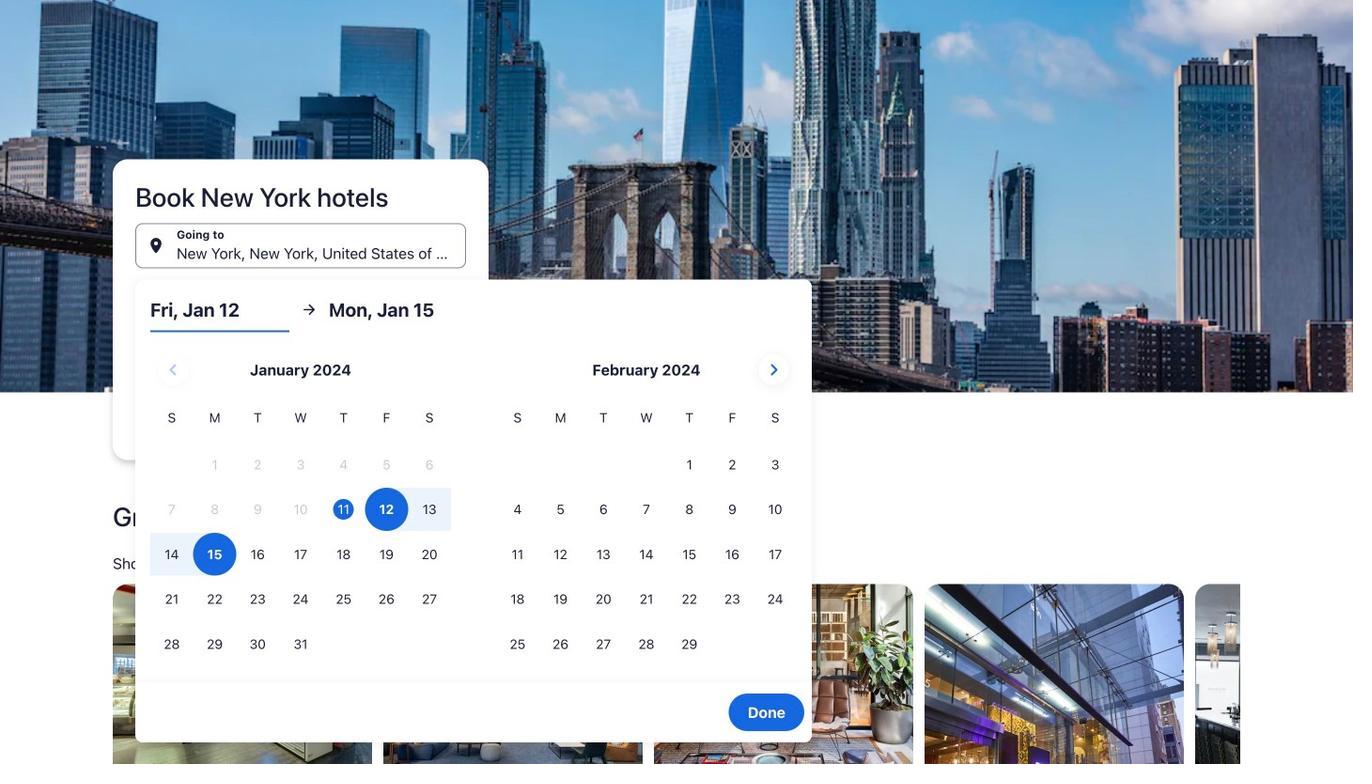 Task type: describe. For each thing, give the bounding box(es) containing it.
wizard region
[[0, 0, 1354, 743]]

previous month image
[[162, 359, 185, 381]]

new york, new york, united states of america image
[[0, 0, 1354, 392]]

directional image
[[301, 301, 318, 318]]

cafe image
[[113, 584, 372, 764]]

today element
[[333, 499, 354, 520]]

february 2024 element
[[496, 407, 797, 668]]



Task type: vqa. For each thing, say whether or not it's contained in the screenshot.
includes to the top
no



Task type: locate. For each thing, give the bounding box(es) containing it.
lobby sitting area image
[[654, 584, 914, 764]]

living area image
[[384, 584, 643, 764]]

application inside wizard region
[[150, 347, 797, 668]]

january 2024 element
[[150, 407, 451, 668]]

restaurant image
[[1196, 584, 1354, 764]]

front of property image
[[925, 584, 1184, 764]]

next month image
[[763, 359, 785, 381]]

application
[[150, 347, 797, 668]]



